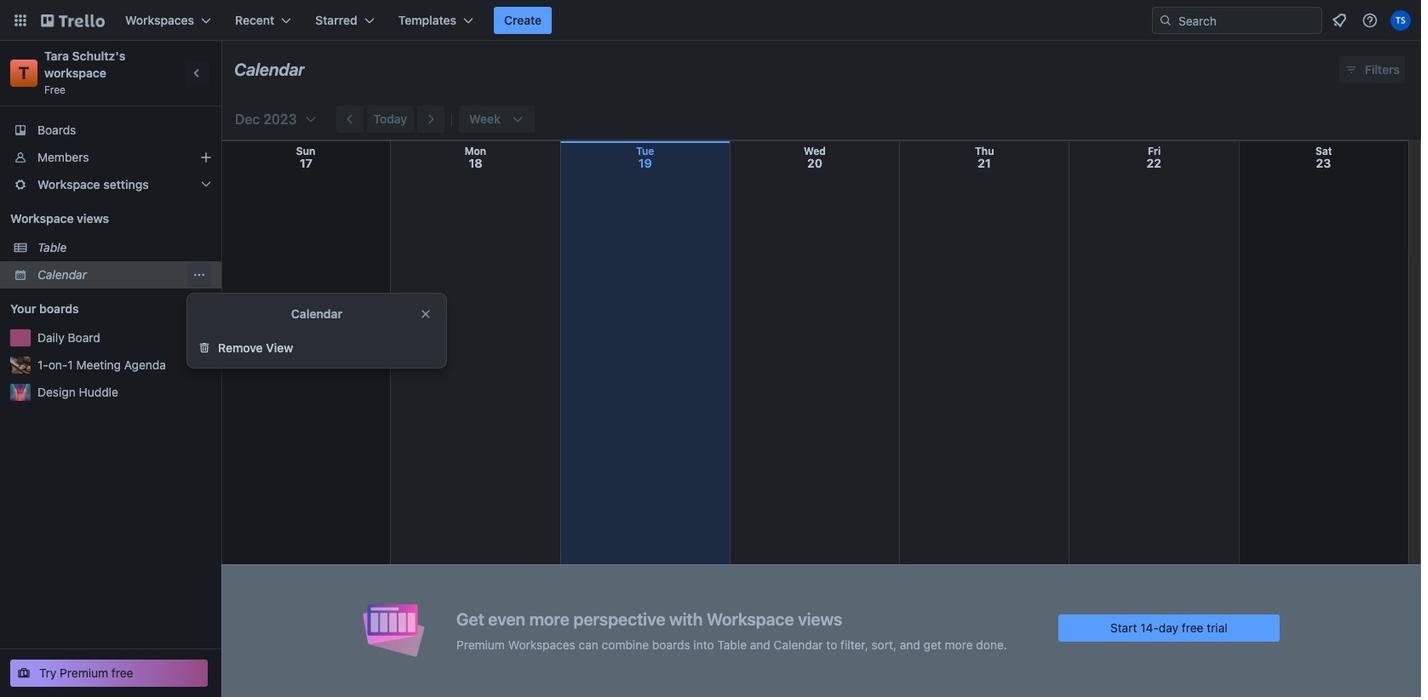 Task type: describe. For each thing, give the bounding box(es) containing it.
search image
[[1159, 14, 1173, 27]]

remove view button
[[187, 335, 446, 362]]

templates button
[[388, 7, 484, 34]]

calendar up your boards
[[37, 267, 87, 282]]

daily
[[37, 330, 65, 345]]

filters
[[1365, 62, 1400, 77]]

workspaces button
[[115, 7, 221, 34]]

start 14-day free trial link
[[1058, 614, 1280, 642]]

workspace inside get even more perspective with workspace views premium workspaces can combine boards into table and calendar to filter, sort, and get more done.
[[707, 609, 794, 629]]

calendar up remove view button
[[291, 307, 342, 321]]

into
[[694, 637, 714, 652]]

calendar down recent dropdown button
[[234, 60, 305, 79]]

try premium free
[[39, 666, 133, 680]]

21
[[978, 156, 991, 170]]

today button
[[367, 106, 414, 133]]

views inside get even more perspective with workspace views premium workspaces can combine boards into table and calendar to filter, sort, and get more done.
[[798, 609, 843, 629]]

workspace for workspace settings
[[37, 177, 100, 192]]

1
[[68, 358, 73, 372]]

templates
[[398, 13, 456, 27]]

1-
[[37, 358, 48, 372]]

recent button
[[225, 7, 302, 34]]

back to home image
[[41, 7, 105, 34]]

design huddle
[[37, 385, 118, 399]]

2 and from the left
[[900, 637, 920, 652]]

get even more perspective with workspace views premium workspaces can combine boards into table and calendar to filter, sort, and get more done.
[[456, 609, 1007, 652]]

workspace
[[44, 66, 106, 80]]

mon
[[465, 145, 486, 158]]

get
[[924, 637, 942, 652]]

dec 2023 button
[[228, 106, 317, 133]]

your boards
[[10, 301, 79, 316]]

sat
[[1316, 145, 1332, 158]]

boards inside get even more perspective with workspace views premium workspaces can combine boards into table and calendar to filter, sort, and get more done.
[[652, 637, 690, 652]]

free inside try premium free 'button'
[[111, 666, 133, 680]]

members link
[[0, 144, 221, 171]]

workspace settings
[[37, 177, 149, 192]]

t
[[19, 63, 29, 83]]

with
[[669, 609, 703, 629]]

boards inside your boards with 3 items element
[[39, 301, 79, 316]]

2023
[[263, 112, 297, 127]]

primary element
[[0, 0, 1421, 41]]

boards
[[37, 123, 76, 137]]

0 vertical spatial table
[[37, 240, 67, 255]]

17
[[300, 156, 313, 170]]

workspace actions menu image
[[192, 268, 206, 282]]

1 horizontal spatial more
[[945, 637, 973, 652]]

start 14-day free trial
[[1110, 620, 1228, 635]]

23
[[1316, 156, 1331, 170]]

day
[[1159, 620, 1179, 635]]

free inside start 14-day free trial link
[[1182, 620, 1204, 635]]

table link
[[37, 239, 211, 256]]

starred icon image
[[198, 331, 211, 345]]

20
[[807, 156, 823, 170]]

tara
[[44, 49, 69, 63]]

wed
[[804, 145, 826, 158]]

start
[[1110, 620, 1137, 635]]

board
[[68, 330, 100, 345]]

on-
[[48, 358, 68, 372]]

22
[[1147, 156, 1162, 170]]

create button
[[494, 7, 552, 34]]

remove view
[[218, 341, 293, 355]]

create
[[504, 13, 542, 27]]

daily board
[[37, 330, 100, 345]]

free
[[44, 83, 66, 96]]

week
[[469, 112, 501, 126]]

calendar link
[[37, 267, 187, 284]]

workspace views
[[10, 211, 109, 226]]

premium inside 'button'
[[60, 666, 108, 680]]

filter,
[[841, 637, 868, 652]]

0 notifications image
[[1329, 10, 1350, 31]]

done.
[[976, 637, 1007, 652]]

huddle
[[79, 385, 118, 399]]



Task type: vqa. For each thing, say whether or not it's contained in the screenshot.
Close
no



Task type: locate. For each thing, give the bounding box(es) containing it.
recent
[[235, 13, 274, 27]]

boards
[[39, 301, 79, 316], [652, 637, 690, 652]]

workspace down "members"
[[37, 177, 100, 192]]

0 vertical spatial free
[[1182, 620, 1204, 635]]

combine
[[602, 637, 649, 652]]

1 vertical spatial premium
[[60, 666, 108, 680]]

views up to
[[798, 609, 843, 629]]

workspace for workspace views
[[10, 211, 74, 226]]

workspaces down even
[[508, 637, 576, 652]]

18
[[469, 156, 483, 170]]

perspective
[[573, 609, 666, 629]]

1 horizontal spatial and
[[900, 637, 920, 652]]

agenda
[[124, 358, 166, 372]]

free
[[1182, 620, 1204, 635], [111, 666, 133, 680]]

workspaces inside get even more perspective with workspace views premium workspaces can combine boards into table and calendar to filter, sort, and get more done.
[[508, 637, 576, 652]]

try premium free button
[[10, 660, 208, 687]]

premium
[[456, 637, 505, 652], [60, 666, 108, 680]]

your boards with 3 items element
[[10, 299, 172, 319]]

get
[[456, 609, 484, 629]]

tue
[[636, 145, 654, 158]]

even
[[488, 609, 525, 629]]

0 horizontal spatial views
[[77, 211, 109, 226]]

1 vertical spatial more
[[945, 637, 973, 652]]

more right even
[[529, 609, 570, 629]]

dec 2023
[[235, 112, 297, 127]]

table
[[37, 240, 67, 255], [717, 637, 747, 652]]

open information menu image
[[1362, 12, 1379, 29]]

and left get
[[900, 637, 920, 652]]

table down workspace views
[[37, 240, 67, 255]]

workspace
[[37, 177, 100, 192], [10, 211, 74, 226], [707, 609, 794, 629]]

boards link
[[0, 117, 221, 144]]

members
[[37, 150, 89, 164]]

more
[[529, 609, 570, 629], [945, 637, 973, 652]]

0 horizontal spatial boards
[[39, 301, 79, 316]]

premium inside get even more perspective with workspace views premium workspaces can combine boards into table and calendar to filter, sort, and get more done.
[[456, 637, 505, 652]]

0 horizontal spatial free
[[111, 666, 133, 680]]

to
[[826, 637, 837, 652]]

0 vertical spatial premium
[[456, 637, 505, 652]]

remove
[[218, 341, 263, 355]]

0 horizontal spatial table
[[37, 240, 67, 255]]

try
[[39, 666, 57, 680]]

14-
[[1141, 620, 1159, 635]]

view
[[266, 341, 293, 355]]

close popover image
[[419, 307, 433, 321]]

calendar inside get even more perspective with workspace views premium workspaces can combine boards into table and calendar to filter, sort, and get more done.
[[774, 637, 823, 652]]

t link
[[10, 60, 37, 87]]

and
[[750, 637, 771, 652], [900, 637, 920, 652]]

sort,
[[872, 637, 897, 652]]

0 horizontal spatial premium
[[60, 666, 108, 680]]

workspace inside 'dropdown button'
[[37, 177, 100, 192]]

1 horizontal spatial free
[[1182, 620, 1204, 635]]

workspaces
[[125, 13, 194, 27], [508, 637, 576, 652]]

views down workspace settings
[[77, 211, 109, 226]]

0 horizontal spatial and
[[750, 637, 771, 652]]

premium right try
[[60, 666, 108, 680]]

daily board link
[[37, 330, 191, 347]]

1 horizontal spatial workspaces
[[508, 637, 576, 652]]

and right into
[[750, 637, 771, 652]]

table inside get even more perspective with workspace views premium workspaces can combine boards into table and calendar to filter, sort, and get more done.
[[717, 637, 747, 652]]

starred button
[[305, 7, 385, 34]]

Search field
[[1173, 8, 1322, 33]]

settings
[[103, 177, 149, 192]]

1-on-1 meeting agenda
[[37, 358, 166, 372]]

trial
[[1207, 620, 1228, 635]]

Calendar text field
[[234, 54, 305, 86]]

1 horizontal spatial boards
[[652, 637, 690, 652]]

calendar
[[234, 60, 305, 79], [37, 267, 87, 282], [291, 307, 342, 321], [774, 637, 823, 652]]

0 vertical spatial boards
[[39, 301, 79, 316]]

today
[[373, 112, 407, 126]]

1-on-1 meeting agenda link
[[37, 357, 211, 374]]

schultz's
[[72, 49, 125, 63]]

can
[[579, 637, 599, 652]]

1 vertical spatial free
[[111, 666, 133, 680]]

free right try
[[111, 666, 133, 680]]

0 vertical spatial more
[[529, 609, 570, 629]]

your
[[10, 301, 36, 316]]

1 vertical spatial views
[[798, 609, 843, 629]]

1 vertical spatial boards
[[652, 637, 690, 652]]

free right day
[[1182, 620, 1204, 635]]

1 vertical spatial workspaces
[[508, 637, 576, 652]]

1 horizontal spatial premium
[[456, 637, 505, 652]]

sun
[[296, 145, 315, 158]]

fri
[[1148, 145, 1161, 158]]

0 vertical spatial workspace
[[37, 177, 100, 192]]

19
[[639, 156, 652, 170]]

1 vertical spatial table
[[717, 637, 747, 652]]

workspace up into
[[707, 609, 794, 629]]

thu
[[975, 145, 994, 158]]

workspace navigation collapse icon image
[[186, 61, 209, 85]]

2 vertical spatial workspace
[[707, 609, 794, 629]]

0 horizontal spatial workspaces
[[125, 13, 194, 27]]

table right into
[[717, 637, 747, 652]]

meeting
[[76, 358, 121, 372]]

tara schultz's workspace link
[[44, 49, 128, 80]]

workspaces inside dropdown button
[[125, 13, 194, 27]]

1 horizontal spatial views
[[798, 609, 843, 629]]

starred
[[315, 13, 357, 27]]

1 vertical spatial workspace
[[10, 211, 74, 226]]

1 and from the left
[[750, 637, 771, 652]]

tara schultz (taraschultz7) image
[[1391, 10, 1411, 31]]

0 horizontal spatial more
[[529, 609, 570, 629]]

workspace down workspace settings
[[10, 211, 74, 226]]

0 vertical spatial views
[[77, 211, 109, 226]]

workspaces up workspace navigation collapse icon
[[125, 13, 194, 27]]

week button
[[459, 106, 535, 133]]

boards down with
[[652, 637, 690, 652]]

premium down get
[[456, 637, 505, 652]]

workspace settings button
[[0, 171, 221, 198]]

more right get
[[945, 637, 973, 652]]

1 horizontal spatial table
[[717, 637, 747, 652]]

views
[[77, 211, 109, 226], [798, 609, 843, 629]]

design
[[37, 385, 76, 399]]

boards up daily
[[39, 301, 79, 316]]

design huddle link
[[37, 384, 211, 401]]

filters button
[[1340, 56, 1405, 83]]

dec
[[235, 112, 260, 127]]

tara schultz's workspace free
[[44, 49, 128, 96]]

calendar left to
[[774, 637, 823, 652]]

0 vertical spatial workspaces
[[125, 13, 194, 27]]

menu
[[187, 263, 211, 287]]



